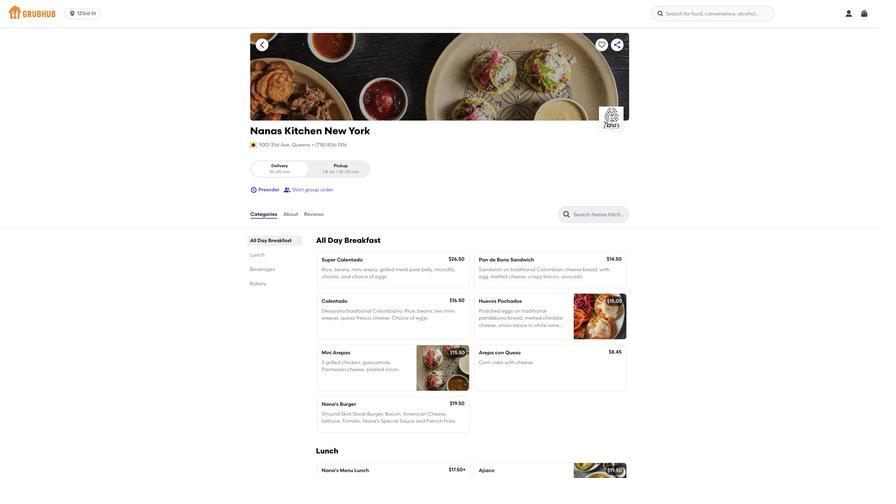 Task type: vqa. For each thing, say whether or not it's contained in the screenshot.
the bottommost nana's
yes



Task type: locate. For each thing, give the bounding box(es) containing it.
eggs. inside desayuno traditional colombiano. rice, beans, two mini arepas, queso fresco cheese. choice of eggs.
[[416, 316, 429, 322]]

0 horizontal spatial grilled
[[326, 360, 341, 366]]

grilled up parmesan
[[326, 360, 341, 366]]

lunch up the beverages
[[250, 252, 265, 258]]

1 horizontal spatial with
[[600, 267, 610, 273]]

sandwich on traditional colombian cheese bread, with egg, melted cheese, crispy bacon, avocado
[[479, 267, 610, 280]]

breakfast
[[344, 236, 381, 245], [268, 238, 292, 244]]

0 vertical spatial cheese.
[[373, 316, 391, 322]]

0 vertical spatial beans,
[[335, 267, 351, 273]]

fresco
[[357, 316, 371, 322]]

1 vertical spatial melted
[[525, 316, 542, 322]]

2 vertical spatial cheese,
[[347, 367, 366, 373]]

sandwich right bono
[[511, 257, 534, 263]]

on
[[504, 267, 510, 273], [515, 309, 521, 315]]

0 horizontal spatial mini
[[352, 267, 362, 273]]

3 grilled chicken, guacamole, parmesan cheese, pickled onion.
[[322, 360, 400, 373]]

• (718) 806-1316
[[312, 142, 347, 148]]

day up super
[[328, 236, 343, 245]]

2 horizontal spatial lunch
[[355, 468, 369, 474]]

0 vertical spatial and
[[341, 274, 351, 280]]

0 horizontal spatial cheese,
[[347, 367, 366, 373]]

1 horizontal spatial all day breakfast
[[316, 236, 381, 245]]

eggs. for grilled
[[375, 274, 388, 280]]

1316
[[338, 142, 347, 148]]

1 vertical spatial •
[[336, 170, 338, 175]]

beans, down super calentado
[[335, 267, 351, 273]]

1 horizontal spatial sandwich
[[511, 257, 534, 263]]

on inside the poached eggs on traditional pandebono bread, melted cheddar cheese, onion sauce in white wine, grilled spinach, and lettuce mix.
[[515, 309, 521, 315]]

grilled down pandebono
[[479, 330, 494, 336]]

0 vertical spatial cheese,
[[509, 274, 527, 280]]

1 vertical spatial with
[[505, 360, 515, 366]]

and inside the rice, beans, mini arepa, grilled meat pork belly, morcilla, chorizo, and choice of eggs.
[[341, 274, 351, 280]]

save this restaurant image
[[598, 41, 606, 49]]

bread, right cheese
[[583, 267, 599, 273]]

0 horizontal spatial lunch
[[250, 252, 265, 258]]

with down queso
[[505, 360, 515, 366]]

sandwich
[[511, 257, 534, 263], [479, 267, 503, 273]]

bread, for cheese
[[583, 267, 599, 273]]

grilled left meat
[[380, 267, 395, 273]]

svg image
[[845, 9, 854, 18], [861, 9, 869, 18], [69, 10, 76, 17], [657, 10, 664, 17], [250, 187, 257, 194]]

1 horizontal spatial of
[[410, 316, 415, 322]]

traditional up in
[[522, 309, 547, 315]]

nana's for nana's menu lunch
[[322, 468, 339, 474]]

2 horizontal spatial cheese,
[[509, 274, 527, 280]]

rice, beans, mini arepa, grilled meat pork belly, morcilla, chorizo, and choice of eggs.
[[322, 267, 455, 280]]

people icon image
[[284, 187, 291, 194]]

2 vertical spatial grilled
[[326, 360, 341, 366]]

1 horizontal spatial beans,
[[418, 309, 434, 315]]

0 horizontal spatial beans,
[[335, 267, 351, 273]]

(718) 806-1316 button
[[315, 142, 347, 149]]

1 horizontal spatial mini
[[445, 309, 455, 315]]

123rd st button
[[64, 8, 104, 19]]

all day breakfast up super calentado
[[316, 236, 381, 245]]

0 horizontal spatial of
[[369, 274, 374, 280]]

0 vertical spatial eggs.
[[375, 274, 388, 280]]

2 horizontal spatial and
[[516, 330, 526, 336]]

rice, up choice
[[405, 309, 416, 315]]

mini inside the rice, beans, mini arepa, grilled meat pork belly, morcilla, chorizo, and choice of eggs.
[[352, 267, 362, 273]]

0 horizontal spatial day
[[258, 238, 267, 244]]

0 horizontal spatial breakfast
[[268, 238, 292, 244]]

3
[[322, 360, 325, 366]]

eggs.
[[375, 274, 388, 280], [416, 316, 429, 322]]

1 vertical spatial and
[[516, 330, 526, 336]]

super
[[322, 257, 336, 263]]

arepa,
[[363, 267, 379, 273]]

0 vertical spatial sandwich
[[511, 257, 534, 263]]

lunch right the menu
[[355, 468, 369, 474]]

calentado up desayuno
[[322, 299, 348, 305]]

huevos pochados
[[479, 299, 522, 305]]

0 horizontal spatial bread,
[[508, 316, 524, 322]]

0 vertical spatial $19.50
[[450, 401, 465, 407]]

cake
[[492, 360, 504, 366]]

1 vertical spatial $19.50
[[608, 468, 622, 474]]

new
[[325, 125, 347, 137]]

0 vertical spatial rice,
[[322, 267, 333, 273]]

0 horizontal spatial on
[[504, 267, 510, 273]]

pandebono
[[479, 316, 507, 322]]

0 horizontal spatial rice,
[[322, 267, 333, 273]]

cheese. down queso
[[516, 360, 534, 366]]

beans, left two
[[418, 309, 434, 315]]

• inside the pickup 1.8 mi • 15–25 min
[[336, 170, 338, 175]]

0 horizontal spatial all
[[250, 238, 256, 244]]

0 vertical spatial with
[[600, 267, 610, 273]]

onion.
[[385, 367, 400, 373]]

2 vertical spatial nana's
[[322, 468, 339, 474]]

1 vertical spatial cheese.
[[516, 360, 534, 366]]

rice, up chorizo,
[[322, 267, 333, 273]]

eggs. inside the rice, beans, mini arepa, grilled meat pork belly, morcilla, chorizo, and choice of eggs.
[[375, 274, 388, 280]]

nana's up ground
[[322, 402, 339, 408]]

1 horizontal spatial and
[[416, 419, 425, 425]]

min down delivery
[[283, 170, 290, 175]]

2 horizontal spatial grilled
[[479, 330, 494, 336]]

option group
[[250, 160, 371, 178]]

0 horizontal spatial melted
[[491, 274, 508, 280]]

1 horizontal spatial melted
[[525, 316, 542, 322]]

beans,
[[335, 267, 351, 273], [418, 309, 434, 315]]

beans, inside desayuno traditional colombiano. rice, beans, two mini arepas, queso fresco cheese. choice of eggs.
[[418, 309, 434, 315]]

of
[[369, 274, 374, 280], [410, 316, 415, 322]]

american
[[403, 412, 427, 418]]

0 vertical spatial calentado
[[337, 257, 363, 263]]

1 vertical spatial grilled
[[479, 330, 494, 336]]

calentado
[[337, 257, 363, 263], [322, 299, 348, 305]]

(718)
[[315, 142, 326, 148]]

9001 31st ave, queens
[[259, 142, 310, 148]]

and down sauce
[[516, 330, 526, 336]]

melted right egg,
[[491, 274, 508, 280]]

desayuno
[[322, 309, 346, 315]]

arepa
[[479, 350, 494, 356]]

queens
[[292, 142, 310, 148]]

traditional
[[511, 267, 536, 273], [347, 309, 372, 315], [522, 309, 547, 315]]

2 min from the left
[[351, 170, 359, 175]]

0 vertical spatial mini
[[352, 267, 362, 273]]

sandwich up egg,
[[479, 267, 503, 273]]

0 horizontal spatial •
[[312, 142, 314, 148]]

main navigation navigation
[[0, 0, 880, 27]]

group
[[305, 187, 319, 193]]

ave,
[[281, 142, 291, 148]]

1 vertical spatial of
[[410, 316, 415, 322]]

eggs. right choice
[[416, 316, 429, 322]]

2 vertical spatial lunch
[[355, 468, 369, 474]]

fries.
[[444, 419, 456, 425]]

0 vertical spatial nana's
[[322, 402, 339, 408]]

nanas kitchen new york
[[250, 125, 370, 137]]

breakfast down 'about' button
[[268, 238, 292, 244]]

and
[[341, 274, 351, 280], [516, 330, 526, 336], [416, 419, 425, 425]]

0 horizontal spatial eggs.
[[375, 274, 388, 280]]

cheese. down colombiano.
[[373, 316, 391, 322]]

all down "categories" button
[[250, 238, 256, 244]]

2 vertical spatial and
[[416, 419, 425, 425]]

Search Nanas Kitchen New York search field
[[573, 212, 627, 218]]

$17.50
[[449, 468, 463, 473]]

cheese, down chicken,
[[347, 367, 366, 373]]

1 vertical spatial cheese,
[[479, 323, 497, 329]]

start group order button
[[284, 184, 333, 197]]

search icon image
[[563, 211, 571, 219]]

0 horizontal spatial cheese.
[[373, 316, 391, 322]]

ajiaco
[[479, 468, 495, 474]]

Search for food, convenience, alcohol... search field
[[652, 6, 775, 21]]

cheese, left 'crispy'
[[509, 274, 527, 280]]

grilled inside the poached eggs on traditional pandebono bread, melted cheddar cheese, onion sauce in white wine, grilled spinach, and lettuce mix.
[[479, 330, 494, 336]]

super calentado
[[322, 257, 363, 263]]

1 horizontal spatial on
[[515, 309, 521, 315]]

• right mi
[[336, 170, 338, 175]]

melted up in
[[525, 316, 542, 322]]

0 horizontal spatial and
[[341, 274, 351, 280]]

1 vertical spatial rice,
[[405, 309, 416, 315]]

queso
[[341, 316, 356, 322]]

1 vertical spatial eggs.
[[416, 316, 429, 322]]

1 vertical spatial beans,
[[418, 309, 434, 315]]

melted
[[491, 274, 508, 280], [525, 316, 542, 322]]

with
[[600, 267, 610, 273], [505, 360, 515, 366]]

pickup 1.8 mi • 15–25 min
[[323, 164, 359, 175]]

ground
[[322, 412, 340, 418]]

1 horizontal spatial rice,
[[405, 309, 416, 315]]

parmesan
[[322, 367, 346, 373]]

queso
[[505, 350, 521, 356]]

steak
[[353, 412, 366, 418]]

0 vertical spatial of
[[369, 274, 374, 280]]

0 horizontal spatial all day breakfast
[[250, 238, 292, 244]]

of inside the rice, beans, mini arepa, grilled meat pork belly, morcilla, chorizo, and choice of eggs.
[[369, 274, 374, 280]]

1 vertical spatial bread,
[[508, 316, 524, 322]]

melted inside the poached eggs on traditional pandebono bread, melted cheddar cheese, onion sauce in white wine, grilled spinach, and lettuce mix.
[[525, 316, 542, 322]]

min right 15–25
[[351, 170, 359, 175]]

menu
[[340, 468, 353, 474]]

0 vertical spatial on
[[504, 267, 510, 273]]

1 vertical spatial mini
[[445, 309, 455, 315]]

traditional up fresco
[[347, 309, 372, 315]]

eggs. down arepa,
[[375, 274, 388, 280]]

rice, inside the rice, beans, mini arepa, grilled meat pork belly, morcilla, chorizo, and choice of eggs.
[[322, 267, 333, 273]]

min inside delivery 30–45 min
[[283, 170, 290, 175]]

1 vertical spatial nana's
[[363, 419, 380, 425]]

0 vertical spatial bread,
[[583, 267, 599, 273]]

1 horizontal spatial grilled
[[380, 267, 395, 273]]

and left choice
[[341, 274, 351, 280]]

poached
[[479, 309, 501, 315]]

1 horizontal spatial cheese.
[[516, 360, 534, 366]]

traditional up 'crispy'
[[511, 267, 536, 273]]

bread,
[[583, 267, 599, 273], [508, 316, 524, 322]]

start
[[292, 187, 304, 193]]

grilled inside the rice, beans, mini arepa, grilled meat pork belly, morcilla, chorizo, and choice of eggs.
[[380, 267, 395, 273]]

tomato,
[[342, 419, 362, 425]]

cheese, down pandebono
[[479, 323, 497, 329]]

1 horizontal spatial eggs.
[[416, 316, 429, 322]]

• left (718)
[[312, 142, 314, 148]]

9001
[[259, 142, 270, 148]]

all up super
[[316, 236, 326, 245]]

two
[[435, 309, 444, 315]]

crispy
[[528, 274, 543, 280]]

beans, inside the rice, beans, mini arepa, grilled meat pork belly, morcilla, chorizo, and choice of eggs.
[[335, 267, 351, 273]]

nana's for nana's burger
[[322, 402, 339, 408]]

0 horizontal spatial $19.50
[[450, 401, 465, 407]]

bono
[[497, 257, 509, 263]]

bread, inside sandwich on traditional colombian cheese bread, with egg, melted cheese, crispy bacon, avocado
[[583, 267, 599, 273]]

1 horizontal spatial •
[[336, 170, 338, 175]]

1 horizontal spatial cheese,
[[479, 323, 497, 329]]

0 vertical spatial melted
[[491, 274, 508, 280]]

bread, inside the poached eggs on traditional pandebono bread, melted cheddar cheese, onion sauce in white wine, grilled spinach, and lettuce mix.
[[508, 316, 524, 322]]

rice,
[[322, 267, 333, 273], [405, 309, 416, 315]]

mini up choice
[[352, 267, 362, 273]]

and inside ground skirt steak burger, bacon, american cheese, lettuce, tomato, nana's special sauce and french fries.
[[416, 419, 425, 425]]

0 horizontal spatial min
[[283, 170, 290, 175]]

in
[[529, 323, 533, 329]]

nana's down burger, at the left bottom
[[363, 419, 380, 425]]

lunch up nana's menu lunch
[[316, 447, 339, 456]]

nana's left the menu
[[322, 468, 339, 474]]

0 vertical spatial grilled
[[380, 267, 395, 273]]

0 horizontal spatial sandwich
[[479, 267, 503, 273]]

$19.50
[[450, 401, 465, 407], [608, 468, 622, 474]]

1 vertical spatial on
[[515, 309, 521, 315]]

of right choice
[[410, 316, 415, 322]]

wine,
[[548, 323, 561, 329]]

1 horizontal spatial min
[[351, 170, 359, 175]]

1 vertical spatial lunch
[[316, 447, 339, 456]]

beverages
[[250, 267, 275, 273]]

breakfast up super calentado
[[344, 236, 381, 245]]

bread, up sauce
[[508, 316, 524, 322]]

on down pan de bono sandwich at the right
[[504, 267, 510, 273]]

all day breakfast down "categories" button
[[250, 238, 292, 244]]

de
[[490, 257, 496, 263]]

mini
[[352, 267, 362, 273], [445, 309, 455, 315]]

0 horizontal spatial with
[[505, 360, 515, 366]]

white
[[534, 323, 547, 329]]

1 horizontal spatial lunch
[[316, 447, 339, 456]]

categories button
[[250, 202, 278, 227]]

of inside desayuno traditional colombiano. rice, beans, two mini arepas, queso fresco cheese. choice of eggs.
[[410, 316, 415, 322]]

order
[[321, 187, 333, 193]]

1 min from the left
[[283, 170, 290, 175]]

mini right two
[[445, 309, 455, 315]]

of down arepa,
[[369, 274, 374, 280]]

min
[[283, 170, 290, 175], [351, 170, 359, 175]]

and down american
[[416, 419, 425, 425]]

$14.50
[[607, 257, 622, 263]]

day down "categories" button
[[258, 238, 267, 244]]

delivery 30–45 min
[[269, 164, 290, 175]]

1 vertical spatial sandwich
[[479, 267, 503, 273]]

with down "$14.50"
[[600, 267, 610, 273]]

calentado up choice
[[337, 257, 363, 263]]

on right "eggs"
[[515, 309, 521, 315]]

bakery
[[250, 281, 266, 287]]

1 horizontal spatial bread,
[[583, 267, 599, 273]]

arepas
[[333, 350, 350, 356]]



Task type: describe. For each thing, give the bounding box(es) containing it.
0 vertical spatial •
[[312, 142, 314, 148]]

mini arepas image
[[417, 346, 469, 391]]

$26.50
[[449, 257, 465, 263]]

share icon image
[[613, 41, 622, 49]]

1 vertical spatial calentado
[[322, 299, 348, 305]]

sandwich inside sandwich on traditional colombian cheese bread, with egg, melted cheese, crispy bacon, avocado
[[479, 267, 503, 273]]

$16.50
[[450, 298, 465, 304]]

skirt
[[341, 412, 352, 418]]

york
[[349, 125, 370, 137]]

$15.50
[[450, 350, 465, 356]]

1 horizontal spatial day
[[328, 236, 343, 245]]

rice, inside desayuno traditional colombiano. rice, beans, two mini arepas, queso fresco cheese. choice of eggs.
[[405, 309, 416, 315]]

sauce
[[513, 323, 528, 329]]

1 horizontal spatial breakfast
[[344, 236, 381, 245]]

cheese, inside sandwich on traditional colombian cheese bread, with egg, melted cheese, crispy bacon, avocado
[[509, 274, 527, 280]]

colombian
[[537, 267, 564, 273]]

eggs
[[502, 309, 513, 315]]

french
[[427, 419, 443, 425]]

mi
[[329, 170, 335, 175]]

nana's inside ground skirt steak burger, bacon, american cheese, lettuce, tomato, nana's special sauce and french fries.
[[363, 419, 380, 425]]

chorizo,
[[322, 274, 340, 280]]

caret left icon image
[[258, 41, 266, 49]]

burger,
[[367, 412, 384, 418]]

reviews
[[304, 212, 324, 218]]

123rd
[[77, 11, 90, 17]]

min inside the pickup 1.8 mi • 15–25 min
[[351, 170, 359, 175]]

huevos pochados image
[[574, 294, 627, 340]]

start group order
[[292, 187, 333, 193]]

lettuce,
[[322, 419, 341, 425]]

reviews button
[[304, 202, 324, 227]]

on inside sandwich on traditional colombian cheese bread, with egg, melted cheese, crispy bacon, avocado
[[504, 267, 510, 273]]

pork
[[410, 267, 420, 273]]

bacon,
[[544, 274, 560, 280]]

egg,
[[479, 274, 490, 280]]

0 vertical spatial lunch
[[250, 252, 265, 258]]

nana's burger
[[322, 402, 356, 408]]

bread, for pandebono
[[508, 316, 524, 322]]

806-
[[327, 142, 338, 148]]

cheese. inside desayuno traditional colombiano. rice, beans, two mini arepas, queso fresco cheese. choice of eggs.
[[373, 316, 391, 322]]

preorder
[[259, 187, 280, 193]]

melted inside sandwich on traditional colombian cheese bread, with egg, melted cheese, crispy bacon, avocado
[[491, 274, 508, 280]]

preorder button
[[250, 184, 280, 197]]

corn cake with cheese.
[[479, 360, 534, 366]]

lettuce
[[527, 330, 544, 336]]

traditional inside the poached eggs on traditional pandebono bread, melted cheddar cheese, onion sauce in white wine, grilled spinach, and lettuce mix.
[[522, 309, 547, 315]]

delivery
[[271, 164, 288, 169]]

of for choice
[[369, 274, 374, 280]]

+
[[463, 468, 466, 473]]

burger
[[340, 402, 356, 408]]

subscription pass image
[[250, 142, 257, 148]]

nanas
[[250, 125, 282, 137]]

nanas kitchen new york logo image
[[599, 107, 624, 131]]

traditional inside sandwich on traditional colombian cheese bread, with egg, melted cheese, crispy bacon, avocado
[[511, 267, 536, 273]]

pan de bono sandwich
[[479, 257, 534, 263]]

eggs. for beans,
[[416, 316, 429, 322]]

pan
[[479, 257, 489, 263]]

of for choice
[[410, 316, 415, 322]]

9001 31st ave, queens button
[[259, 141, 311, 149]]

bacon,
[[385, 412, 402, 418]]

poached eggs on traditional pandebono bread, melted cheddar cheese, onion sauce in white wine, grilled spinach, and lettuce mix.
[[479, 309, 564, 336]]

pickup
[[334, 164, 348, 169]]

cheese
[[565, 267, 582, 273]]

option group containing delivery 30–45 min
[[250, 160, 371, 178]]

guacamole,
[[363, 360, 391, 366]]

morcilla,
[[435, 267, 455, 273]]

traditional inside desayuno traditional colombiano. rice, beans, two mini arepas, queso fresco cheese. choice of eggs.
[[347, 309, 372, 315]]

sauce
[[400, 419, 415, 425]]

desayuno traditional colombiano. rice, beans, two mini arepas, queso fresco cheese. choice of eggs.
[[322, 309, 455, 322]]

avocado
[[562, 274, 583, 280]]

cheese, inside the poached eggs on traditional pandebono bread, melted cheddar cheese, onion sauce in white wine, grilled spinach, and lettuce mix.
[[479, 323, 497, 329]]

1 horizontal spatial all
[[316, 236, 326, 245]]

$15.00
[[607, 299, 622, 305]]

arepas,
[[322, 316, 340, 322]]

cheese, inside 3 grilled chicken, guacamole, parmesan cheese, pickled onion.
[[347, 367, 366, 373]]

pochados
[[498, 299, 522, 305]]

arepa con queso
[[479, 350, 521, 356]]

spinach,
[[495, 330, 515, 336]]

cheese,
[[428, 412, 447, 418]]

save this restaurant button
[[596, 39, 608, 51]]

svg image inside 123rd st button
[[69, 10, 76, 17]]

mix.
[[545, 330, 555, 336]]

15–25
[[339, 170, 350, 175]]

cheddar
[[543, 316, 564, 322]]

chicken,
[[342, 360, 362, 366]]

st
[[91, 11, 96, 17]]

about button
[[283, 202, 299, 227]]

huevos
[[479, 299, 497, 305]]

grilled inside 3 grilled chicken, guacamole, parmesan cheese, pickled onion.
[[326, 360, 341, 366]]

1 horizontal spatial $19.50
[[608, 468, 622, 474]]

and inside the poached eggs on traditional pandebono bread, melted cheddar cheese, onion sauce in white wine, grilled spinach, and lettuce mix.
[[516, 330, 526, 336]]

belly,
[[422, 267, 434, 273]]

svg image inside 'preorder' button
[[250, 187, 257, 194]]

30–45
[[269, 170, 282, 175]]

$8.45
[[609, 350, 622, 356]]

ajiaco image
[[574, 464, 627, 479]]

with inside sandwich on traditional colombian cheese bread, with egg, melted cheese, crispy bacon, avocado
[[600, 267, 610, 273]]

31st
[[271, 142, 280, 148]]

choice
[[392, 316, 409, 322]]

mini inside desayuno traditional colombiano. rice, beans, two mini arepas, queso fresco cheese. choice of eggs.
[[445, 309, 455, 315]]



